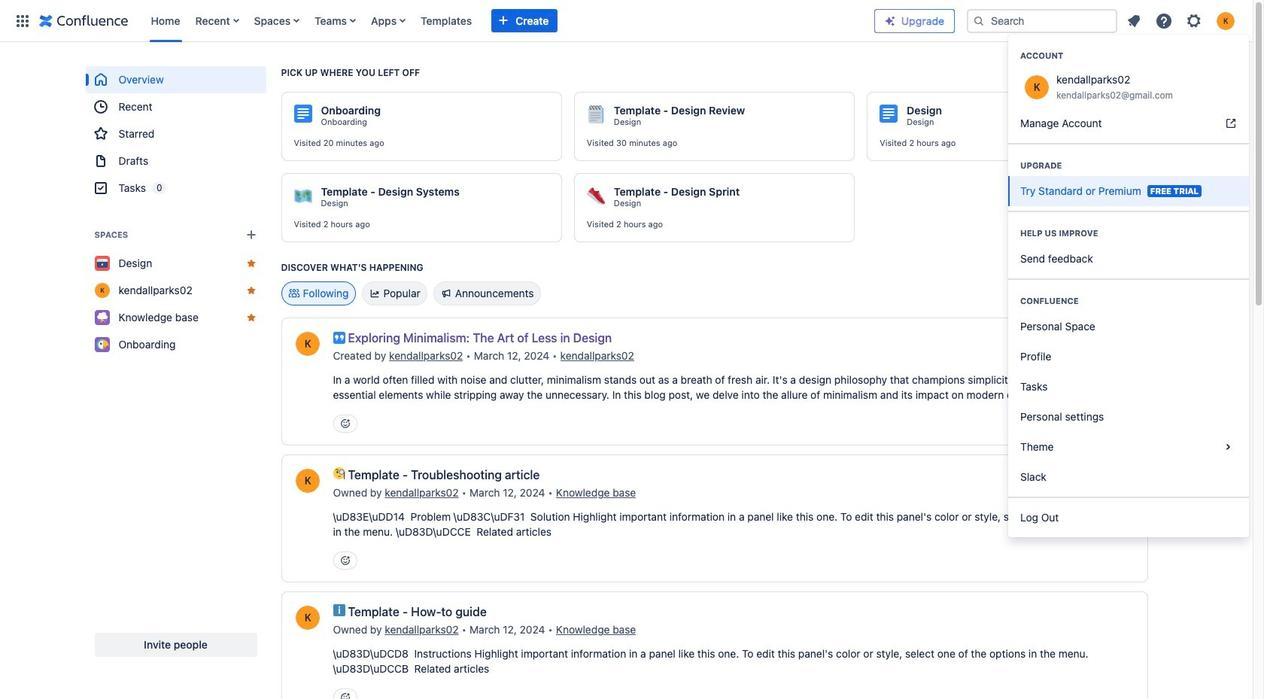 Task type: describe. For each thing, give the bounding box(es) containing it.
:athletic_shoe: image
[[587, 187, 605, 205]]

heading for 'help us improve' group
[[1008, 227, 1249, 239]]

:information_source: image
[[333, 604, 345, 616]]

add reaction image for :information_source: image
[[339, 691, 351, 699]]

more information about kendallparks02 image
[[294, 604, 321, 631]]

Search field
[[967, 9, 1117, 33]]

:map: image
[[294, 187, 312, 205]]

list for premium icon
[[1120, 7, 1244, 34]]

account group
[[1008, 35, 1249, 143]]

list for appswitcher icon
[[143, 0, 874, 42]]

heading for account group
[[1008, 50, 1249, 62]]

add reaction image
[[339, 418, 351, 430]]

confluence group
[[1008, 278, 1249, 497]]

heading for confluence group at the right
[[1008, 295, 1249, 307]]

search image
[[973, 15, 985, 27]]

global element
[[9, 0, 874, 42]]

notification icon image
[[1125, 12, 1143, 30]]

heading for upgrade group
[[1008, 160, 1249, 172]]

help us improve group
[[1008, 211, 1249, 278]]

2 unstar this space image from the top
[[245, 284, 257, 296]]

more information about kendallparks02 image for add reaction image associated with :face_with_monocle: image
[[294, 467, 321, 494]]

appswitcher icon image
[[14, 12, 32, 30]]

:map: image
[[294, 187, 312, 205]]

3 unstar this space image from the top
[[245, 312, 257, 324]]

:information_source: image
[[333, 604, 345, 616]]



Task type: vqa. For each thing, say whether or not it's contained in the screenshot.
Group
yes



Task type: locate. For each thing, give the bounding box(es) containing it.
more information about kendallparks02 image for add reaction icon
[[294, 330, 321, 357]]

2 add reaction image from the top
[[339, 691, 351, 699]]

1 vertical spatial unstar this space image
[[245, 284, 257, 296]]

1 vertical spatial add reaction image
[[339, 691, 351, 699]]

heading
[[1008, 50, 1249, 62], [1008, 160, 1249, 172], [1008, 227, 1249, 239], [1008, 295, 1249, 307]]

list
[[143, 0, 874, 42], [1120, 7, 1244, 34]]

1 add reaction image from the top
[[339, 555, 351, 567]]

:face_with_monocle: image
[[333, 467, 345, 479]]

your profile and preferences image
[[1217, 12, 1235, 30]]

:notepad_spiral: image
[[587, 105, 605, 123], [587, 105, 605, 123]]

0 vertical spatial unstar this space image
[[245, 257, 257, 269]]

1 more information about kendallparks02 image from the top
[[294, 330, 321, 357]]

help icon image
[[1155, 12, 1173, 30]]

add reaction image for :face_with_monocle: image
[[339, 555, 351, 567]]

3 heading from the top
[[1008, 227, 1249, 239]]

2 heading from the top
[[1008, 160, 1249, 172]]

add reaction image
[[339, 555, 351, 567], [339, 691, 351, 699]]

confluence image
[[39, 12, 128, 30], [39, 12, 128, 30]]

1 unstar this space image from the top
[[245, 257, 257, 269]]

banner
[[0, 0, 1253, 42]]

unstar this space image
[[245, 257, 257, 269], [245, 284, 257, 296], [245, 312, 257, 324]]

None search field
[[967, 9, 1117, 33]]

group
[[85, 66, 266, 202]]

1 heading from the top
[[1008, 50, 1249, 62]]

settings icon image
[[1185, 12, 1203, 30]]

0 vertical spatial add reaction image
[[339, 555, 351, 567]]

0 vertical spatial more information about kendallparks02 image
[[294, 330, 321, 357]]

1 horizontal spatial list
[[1120, 7, 1244, 34]]

premium image
[[884, 15, 896, 27]]

:face_with_monocle: image
[[333, 467, 345, 479]]

1 vertical spatial more information about kendallparks02 image
[[294, 467, 321, 494]]

2 more information about kendallparks02 image from the top
[[294, 467, 321, 494]]

4 heading from the top
[[1008, 295, 1249, 307]]

2 vertical spatial unstar this space image
[[245, 312, 257, 324]]

:athletic_shoe: image
[[587, 187, 605, 205]]

0 horizontal spatial list
[[143, 0, 874, 42]]

upgrade group
[[1008, 143, 1249, 211]]

create a space image
[[242, 226, 260, 244]]

more information about kendallparks02 image
[[294, 330, 321, 357], [294, 467, 321, 494]]



